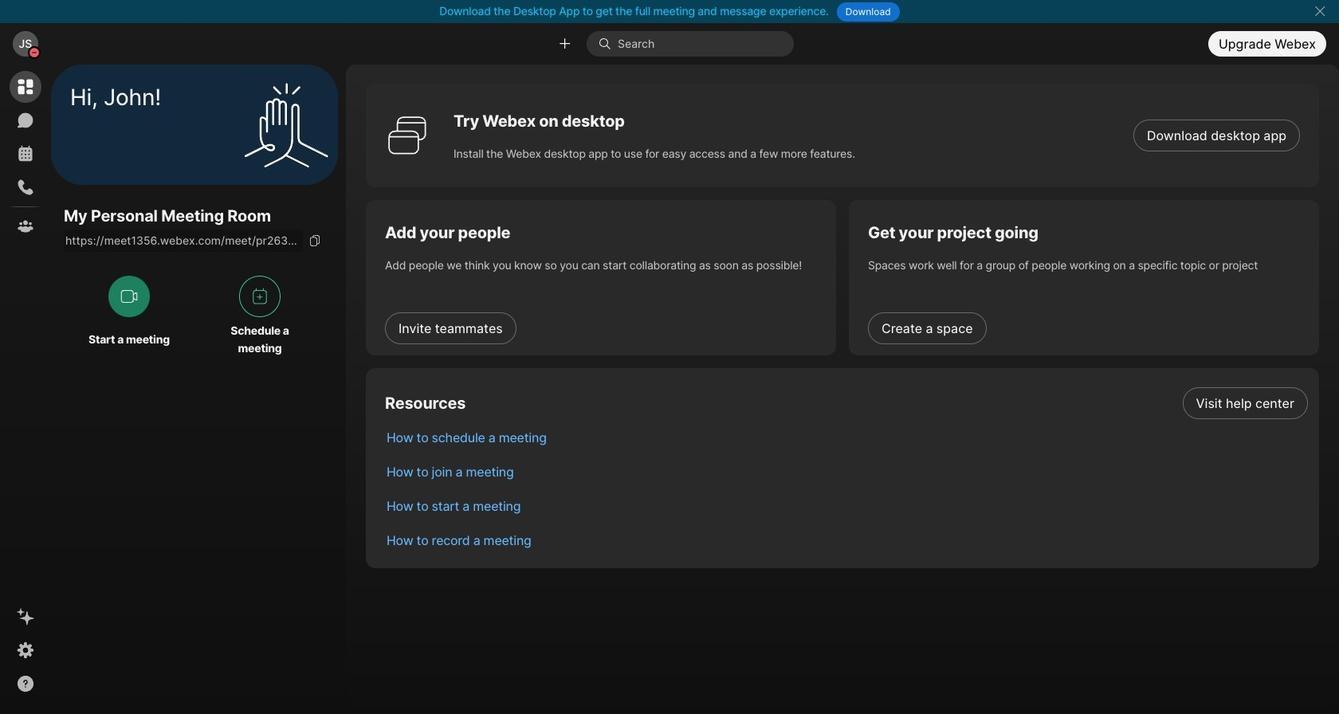 Task type: vqa. For each thing, say whether or not it's contained in the screenshot.
2nd list item from the bottom
yes



Task type: describe. For each thing, give the bounding box(es) containing it.
3 list item from the top
[[374, 455, 1320, 489]]

1 list item from the top
[[374, 386, 1320, 420]]

two hands high fiving image
[[238, 77, 334, 173]]

4 list item from the top
[[374, 489, 1320, 523]]



Task type: locate. For each thing, give the bounding box(es) containing it.
None text field
[[64, 230, 303, 252]]

cancel_16 image
[[1315, 5, 1327, 18]]

2 list item from the top
[[374, 420, 1320, 455]]

navigation
[[0, 65, 51, 715]]

webex tab list
[[10, 71, 41, 242]]

5 list item from the top
[[374, 523, 1320, 558]]

list item
[[374, 386, 1320, 420], [374, 420, 1320, 455], [374, 455, 1320, 489], [374, 489, 1320, 523], [374, 523, 1320, 558]]



